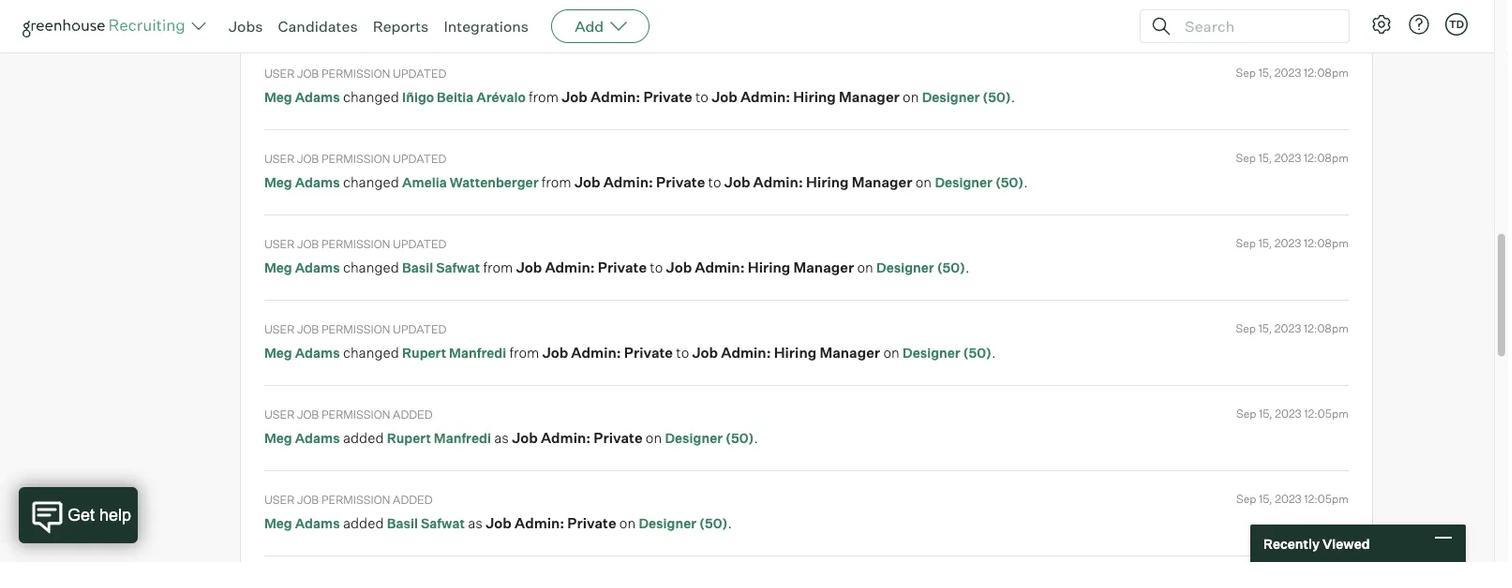 Task type: vqa. For each thing, say whether or not it's contained in the screenshot.
Jobs link
yes



Task type: locate. For each thing, give the bounding box(es) containing it.
hiring up sep 15, 2023 12:08pm meg adams changed basil safwat from job admin: private to job admin: hiring manager on designer (50) .
[[806, 173, 849, 191]]

private
[[644, 88, 693, 105], [656, 173, 705, 191], [598, 258, 647, 276], [624, 344, 673, 361], [594, 429, 643, 446], [568, 514, 617, 532]]

meg
[[264, 89, 292, 105], [264, 174, 292, 191], [264, 259, 292, 276], [264, 345, 292, 361], [264, 430, 292, 446], [264, 515, 292, 532]]

meg inside sep 15, 2023 12:05pm meg adams added basil safwat as job admin: private on designer (50) .
[[264, 515, 292, 532]]

allison tuohy link
[[264, 3, 351, 20]]

1 meg adams link from the top
[[264, 89, 340, 105]]

private inside the 'sep 15, 2023 12:08pm meg adams changed rupert manfredi from job admin: private to job admin: hiring manager on designer (50) .'
[[624, 344, 673, 361]]

2 adams from the top
[[295, 174, 340, 191]]

to
[[696, 88, 709, 105], [708, 173, 722, 191], [650, 258, 663, 276], [676, 344, 689, 361]]

2023 inside sep 15, 2023 12:05pm meg adams added rupert manfredi as job admin: private on designer (50) .
[[1275, 407, 1302, 421]]

designer inside sep 15, 2023 12:08pm meg adams changed amelia wattenberger from job admin: private to job admin: hiring manager on designer (50) .
[[935, 174, 993, 191]]

rupert manfredi link for added
[[387, 430, 491, 446]]

2 user job permission updated from the top
[[264, 152, 447, 166]]

meg adams link for sep 15, 2023 12:08pm meg adams changed basil safwat from job admin: private to job admin: hiring manager on designer (50) .
[[264, 259, 340, 276]]

private inside sep 15, 2023 12:08pm meg adams changed amelia wattenberger from job admin: private to job admin: hiring manager on designer (50) .
[[656, 173, 705, 191]]

adams
[[295, 89, 340, 105], [295, 174, 340, 191], [295, 259, 340, 276], [295, 345, 340, 361], [295, 430, 340, 446], [295, 515, 340, 532]]

adams inside sep 15, 2023 12:05pm meg adams added basil safwat as job admin: private on designer (50) .
[[295, 515, 340, 532]]

5 meg adams link from the top
[[264, 430, 340, 446]]

4 user from the top
[[264, 322, 295, 336]]

recently
[[1264, 536, 1320, 552]]

3 meg from the top
[[264, 259, 292, 276]]

manfredi
[[449, 345, 506, 361], [434, 430, 491, 446]]

0 vertical spatial basil safwat link
[[402, 259, 480, 276]]

.
[[1011, 88, 1015, 105], [1024, 173, 1028, 191], [966, 258, 970, 276], [992, 344, 996, 361], [754, 429, 758, 446], [728, 514, 732, 532]]

1 vertical spatial rupert manfredi link
[[387, 430, 491, 446]]

sep
[[1236, 66, 1256, 80], [1236, 151, 1256, 165], [1236, 236, 1256, 251], [1236, 322, 1256, 336], [1237, 407, 1257, 421], [1237, 492, 1257, 506]]

meg adams link for sep 15, 2023 12:08pm meg adams changed amelia wattenberger from job admin: private to job admin: hiring manager on designer (50) .
[[264, 174, 340, 191]]

0 vertical spatial added
[[393, 408, 433, 422]]

hiring inside sep 15, 2023 12:08pm meg adams changed iñigo beitia arévalo from job admin: private to job admin: hiring manager on designer (50) .
[[794, 88, 836, 105]]

0 vertical spatial added
[[343, 429, 384, 446]]

designer inside allison tuohy changed the name for the job designer (50) from
[[544, 3, 602, 20]]

basil safwat link
[[402, 259, 480, 276], [387, 515, 465, 532]]

3 sep from the top
[[1236, 236, 1256, 251]]

hiring inside the 'sep 15, 2023 12:08pm meg adams changed rupert manfredi from job admin: private to job admin: hiring manager on designer (50) .'
[[774, 344, 817, 361]]

sep 15, 2023 12:08pm meg adams changed amelia wattenberger from job admin: private to job admin: hiring manager on designer (50) .
[[264, 151, 1349, 191]]

4 sep from the top
[[1236, 322, 1256, 336]]

. inside sep 15, 2023 12:08pm meg adams changed amelia wattenberger from job admin: private to job admin: hiring manager on designer (50) .
[[1024, 173, 1028, 191]]

6 sep from the top
[[1237, 492, 1257, 506]]

meg inside sep 15, 2023 12:08pm meg adams changed iñigo beitia arévalo from job admin: private to job admin: hiring manager on designer (50) .
[[264, 89, 292, 105]]

3 user from the top
[[264, 237, 295, 251]]

updated for sep 15, 2023 12:08pm meg adams changed rupert manfredi from job admin: private to job admin: hiring manager on designer (50) .
[[393, 322, 447, 336]]

2023 inside sep 15, 2023 12:08pm meg adams changed amelia wattenberger from job admin: private to job admin: hiring manager on designer (50) .
[[1275, 151, 1302, 165]]

. inside the 'sep 15, 2023 12:08pm meg adams changed rupert manfredi from job admin: private to job admin: hiring manager on designer (50) .'
[[992, 344, 996, 361]]

basil inside sep 15, 2023 12:05pm meg adams added basil safwat as job admin: private on designer (50) .
[[387, 515, 418, 532]]

safwat inside sep 15, 2023 12:08pm meg adams changed basil safwat from job admin: private to job admin: hiring manager on designer (50) .
[[436, 259, 480, 276]]

2023 inside sep 15, 2023 12:05pm meg adams added basil safwat as job admin: private on designer (50) .
[[1275, 492, 1302, 506]]

sep inside the 'sep 15, 2023 12:08pm meg adams changed rupert manfredi from job admin: private to job admin: hiring manager on designer (50) .'
[[1236, 322, 1256, 336]]

4 meg adams link from the top
[[264, 345, 340, 361]]

the right for
[[497, 3, 518, 20]]

(50) inside sep 15, 2023 12:05pm meg adams added rupert manfredi as job admin: private on designer (50) .
[[726, 430, 754, 446]]

1 12:05pm from the top
[[1305, 407, 1349, 421]]

meg inside the 'sep 15, 2023 12:08pm meg adams changed rupert manfredi from job admin: private to job admin: hiring manager on designer (50) .'
[[264, 345, 292, 361]]

job inside sep 15, 2023 12:05pm meg adams added basil safwat as job admin: private on designer (50) .
[[486, 514, 512, 532]]

basil safwat link for added
[[387, 515, 465, 532]]

beitia
[[437, 89, 474, 105]]

adams inside sep 15, 2023 12:08pm meg adams changed basil safwat from job admin: private to job admin: hiring manager on designer (50) .
[[295, 259, 340, 276]]

12:05pm
[[1305, 407, 1349, 421], [1305, 492, 1349, 506]]

adams inside sep 15, 2023 12:08pm meg adams changed amelia wattenberger from job admin: private to job admin: hiring manager on designer (50) .
[[295, 174, 340, 191]]

1 user job permission updated from the top
[[264, 66, 447, 80]]

6 permission from the top
[[322, 493, 390, 507]]

adams inside the 'sep 15, 2023 12:08pm meg adams changed rupert manfredi from job admin: private to job admin: hiring manager on designer (50) .'
[[295, 345, 340, 361]]

3 12:08pm from the top
[[1304, 236, 1349, 251]]

adams for sep 15, 2023 12:05pm meg adams added basil safwat as job admin: private on designer (50) .
[[295, 515, 340, 532]]

6 user from the top
[[264, 493, 295, 507]]

1 horizontal spatial the
[[497, 3, 518, 20]]

on inside sep 15, 2023 12:08pm meg adams changed amelia wattenberger from job admin: private to job admin: hiring manager on designer (50) .
[[916, 173, 932, 191]]

from inside sep 15, 2023 12:08pm meg adams changed amelia wattenberger from job admin: private to job admin: hiring manager on designer (50) .
[[542, 173, 572, 191]]

4 adams from the top
[[295, 345, 340, 361]]

1 user from the top
[[264, 66, 295, 80]]

3 job from the top
[[297, 237, 319, 251]]

hiring inside sep 15, 2023 12:08pm meg adams changed amelia wattenberger from job admin: private to job admin: hiring manager on designer (50) .
[[806, 173, 849, 191]]

to inside the 'sep 15, 2023 12:08pm meg adams changed rupert manfredi from job admin: private to job admin: hiring manager on designer (50) .'
[[676, 344, 689, 361]]

rupert manfredi link
[[402, 345, 506, 361], [387, 430, 491, 446]]

private inside sep 15, 2023 12:08pm meg adams changed iñigo beitia arévalo from job admin: private to job admin: hiring manager on designer (50) .
[[644, 88, 693, 105]]

changed inside the 'sep 15, 2023 12:08pm meg adams changed rupert manfredi from job admin: private to job admin: hiring manager on designer (50) .'
[[343, 344, 399, 361]]

adams for sep 15, 2023 12:08pm meg adams changed rupert manfredi from job admin: private to job admin: hiring manager on designer (50) .
[[295, 345, 340, 361]]

manager for sep 15, 2023 12:08pm meg adams changed basil safwat from job admin: private to job admin: hiring manager on designer (50) .
[[794, 258, 854, 276]]

4 meg from the top
[[264, 345, 292, 361]]

1 vertical spatial manfredi
[[434, 430, 491, 446]]

6 meg from the top
[[264, 515, 292, 532]]

sep inside sep 15, 2023 12:05pm meg adams added basil safwat as job admin: private on designer (50) .
[[1237, 492, 1257, 506]]

user for sep 15, 2023 12:08pm meg adams changed amelia wattenberger from job admin: private to job admin: hiring manager on designer (50) .
[[264, 152, 295, 166]]

15, inside sep 15, 2023 12:08pm meg adams changed iñigo beitia arévalo from job admin: private to job admin: hiring manager on designer (50) .
[[1259, 66, 1272, 80]]

rupert
[[402, 345, 446, 361], [387, 430, 431, 446]]

jobs link
[[229, 17, 263, 36]]

manager inside sep 15, 2023 12:08pm meg adams changed basil safwat from job admin: private to job admin: hiring manager on designer (50) .
[[794, 258, 854, 276]]

to inside sep 15, 2023 12:08pm meg adams changed basil safwat from job admin: private to job admin: hiring manager on designer (50) .
[[650, 258, 663, 276]]

12:08pm for sep 15, 2023 12:08pm meg adams changed rupert manfredi from job admin: private to job admin: hiring manager on designer (50) .
[[1304, 322, 1349, 336]]

private inside sep 15, 2023 12:05pm meg adams added rupert manfredi as job admin: private on designer (50) .
[[594, 429, 643, 446]]

sep inside sep 15, 2023 12:08pm meg adams changed iñigo beitia arévalo from job admin: private to job admin: hiring manager on designer (50) .
[[1236, 66, 1256, 80]]

hiring
[[794, 88, 836, 105], [806, 173, 849, 191], [748, 258, 791, 276], [774, 344, 817, 361]]

3 permission from the top
[[322, 237, 390, 251]]

hiring for sep 15, 2023 12:08pm meg adams changed amelia wattenberger from job admin: private to job admin: hiring manager on designer (50) .
[[806, 173, 849, 191]]

2 12:05pm from the top
[[1305, 492, 1349, 506]]

1 permission from the top
[[322, 66, 390, 80]]

job for sep 15, 2023 12:08pm meg adams changed basil safwat from job admin: private to job admin: hiring manager on designer (50) .
[[297, 237, 319, 251]]

user job permission updated for sep 15, 2023 12:08pm meg adams changed amelia wattenberger from job admin: private to job admin: hiring manager on designer (50) .
[[264, 152, 447, 166]]

4 12:08pm from the top
[[1304, 322, 1349, 336]]

user job permission added for rupert
[[264, 408, 433, 422]]

1 sep from the top
[[1236, 66, 1256, 80]]

3 meg adams link from the top
[[264, 259, 340, 276]]

meg adams link
[[264, 89, 340, 105], [264, 174, 340, 191], [264, 259, 340, 276], [264, 345, 340, 361], [264, 430, 340, 446], [264, 515, 340, 532]]

1 vertical spatial added
[[393, 493, 433, 507]]

(50)
[[604, 3, 633, 20], [983, 89, 1011, 105], [996, 174, 1024, 191], [937, 259, 966, 276], [963, 345, 992, 361], [726, 430, 754, 446], [699, 515, 728, 532]]

2 12:08pm from the top
[[1304, 151, 1349, 165]]

1 meg from the top
[[264, 89, 292, 105]]

meg adams link for sep 15, 2023 12:05pm meg adams added basil safwat as job admin: private on designer (50) .
[[264, 515, 340, 532]]

updated
[[393, 66, 447, 80], [393, 152, 447, 166], [393, 237, 447, 251], [393, 322, 447, 336]]

manager
[[839, 88, 900, 105], [852, 173, 913, 191], [794, 258, 854, 276], [820, 344, 881, 361]]

12:08pm for sep 15, 2023 12:08pm meg adams changed amelia wattenberger from job admin: private to job admin: hiring manager on designer (50) .
[[1304, 151, 1349, 165]]

sep inside sep 15, 2023 12:05pm meg adams added rupert manfredi as job admin: private on designer (50) .
[[1237, 407, 1257, 421]]

as inside sep 15, 2023 12:05pm meg adams added rupert manfredi as job admin: private on designer (50) .
[[494, 429, 509, 446]]

2023 inside sep 15, 2023 12:08pm meg adams changed basil safwat from job admin: private to job admin: hiring manager on designer (50) .
[[1275, 236, 1302, 251]]

reports
[[373, 17, 429, 36]]

4 job from the top
[[297, 322, 319, 336]]

0 vertical spatial safwat
[[436, 259, 480, 276]]

safwat
[[436, 259, 480, 276], [421, 515, 465, 532]]

12:08pm inside the 'sep 15, 2023 12:08pm meg adams changed rupert manfredi from job admin: private to job admin: hiring manager on designer (50) .'
[[1304, 322, 1349, 336]]

rupert manfredi link for changed
[[402, 345, 506, 361]]

sep for sep 15, 2023 12:05pm meg adams added basil safwat as job admin: private on designer (50) .
[[1237, 492, 1257, 506]]

sep 15, 2023 12:05pm meg adams added rupert manfredi as job admin: private on designer (50) .
[[264, 407, 1349, 446]]

2023 for sep 15, 2023 12:08pm meg adams changed amelia wattenberger from job admin: private to job admin: hiring manager on designer (50) .
[[1275, 151, 1302, 165]]

designer inside sep 15, 2023 12:08pm meg adams changed basil safwat from job admin: private to job admin: hiring manager on designer (50) .
[[877, 259, 934, 276]]

0 horizontal spatial the
[[413, 3, 434, 20]]

2 user job permission added from the top
[[264, 493, 433, 507]]

4 permission from the top
[[322, 322, 390, 336]]

3 user job permission updated from the top
[[264, 237, 447, 251]]

(50) inside sep 15, 2023 12:08pm meg adams changed amelia wattenberger from job admin: private to job admin: hiring manager on designer (50) .
[[996, 174, 1024, 191]]

12:08pm
[[1304, 66, 1349, 80], [1304, 151, 1349, 165], [1304, 236, 1349, 251], [1304, 322, 1349, 336]]

. inside sep 15, 2023 12:08pm meg adams changed basil safwat from job admin: private to job admin: hiring manager on designer (50) .
[[966, 258, 970, 276]]

1 horizontal spatial as
[[494, 429, 509, 446]]

sep for sep 15, 2023 12:08pm meg adams changed basil safwat from job admin: private to job admin: hiring manager on designer (50) .
[[1236, 236, 1256, 251]]

tuohy
[[311, 3, 351, 20]]

1 updated from the top
[[393, 66, 447, 80]]

meg inside sep 15, 2023 12:08pm meg adams changed basil safwat from job admin: private to job admin: hiring manager on designer (50) .
[[264, 259, 292, 276]]

. inside sep 15, 2023 12:08pm meg adams changed iñigo beitia arévalo from job admin: private to job admin: hiring manager on designer (50) .
[[1011, 88, 1015, 105]]

5 meg from the top
[[264, 430, 292, 446]]

2 updated from the top
[[393, 152, 447, 166]]

permission for sep 15, 2023 12:08pm meg adams changed basil safwat from job admin: private to job admin: hiring manager on designer (50) .
[[322, 237, 390, 251]]

1 vertical spatial rupert
[[387, 430, 431, 446]]

user
[[264, 66, 295, 80], [264, 152, 295, 166], [264, 237, 295, 251], [264, 322, 295, 336], [264, 408, 295, 422], [264, 493, 295, 507]]

iñigo beitia arévalo link
[[402, 89, 526, 105]]

user for sep 15, 2023 12:08pm meg adams changed rupert manfredi from job admin: private to job admin: hiring manager on designer (50) .
[[264, 322, 295, 336]]

2 added from the top
[[393, 493, 433, 507]]

safwat inside sep 15, 2023 12:05pm meg adams added basil safwat as job admin: private on designer (50) .
[[421, 515, 465, 532]]

2023 inside sep 15, 2023 12:08pm meg adams changed iñigo beitia arévalo from job admin: private to job admin: hiring manager on designer (50) .
[[1275, 66, 1302, 80]]

safwat for from
[[436, 259, 480, 276]]

name
[[437, 3, 473, 20]]

(50) inside sep 15, 2023 12:05pm meg adams added basil safwat as job admin: private on designer (50) .
[[699, 515, 728, 532]]

as
[[494, 429, 509, 446], [468, 514, 483, 532]]

2023 inside the 'sep 15, 2023 12:08pm meg adams changed rupert manfredi from job admin: private to job admin: hiring manager on designer (50) .'
[[1275, 322, 1302, 336]]

15, for sep 15, 2023 12:08pm meg adams changed iñigo beitia arévalo from job admin: private to job admin: hiring manager on designer (50) .
[[1259, 66, 1272, 80]]

12:08pm inside sep 15, 2023 12:08pm meg adams changed basil safwat from job admin: private to job admin: hiring manager on designer (50) .
[[1304, 236, 1349, 251]]

changed for sep 15, 2023 12:08pm meg adams changed amelia wattenberger from job admin: private to job admin: hiring manager on designer (50) .
[[343, 173, 399, 191]]

user job permission added
[[264, 408, 433, 422], [264, 493, 433, 507]]

hiring up sep 15, 2023 12:05pm meg adams added rupert manfredi as job admin: private on designer (50) .
[[774, 344, 817, 361]]

changed inside sep 15, 2023 12:08pm meg adams changed basil safwat from job admin: private to job admin: hiring manager on designer (50) .
[[343, 258, 399, 276]]

as for safwat
[[468, 514, 483, 532]]

6 job from the top
[[297, 493, 319, 507]]

1 user job permission added from the top
[[264, 408, 433, 422]]

4 updated from the top
[[393, 322, 447, 336]]

user job permission updated for sep 15, 2023 12:08pm meg adams changed basil safwat from job admin: private to job admin: hiring manager on designer (50) .
[[264, 237, 447, 251]]

on inside the 'sep 15, 2023 12:08pm meg adams changed rupert manfredi from job admin: private to job admin: hiring manager on designer (50) .'
[[884, 344, 900, 361]]

td button
[[1446, 13, 1468, 36]]

user job permission updated for sep 15, 2023 12:08pm meg adams changed iñigo beitia arévalo from job admin: private to job admin: hiring manager on designer (50) .
[[264, 66, 447, 80]]

sep inside sep 15, 2023 12:08pm meg adams changed amelia wattenberger from job admin: private to job admin: hiring manager on designer (50) .
[[1236, 151, 1256, 165]]

1 added from the top
[[343, 429, 384, 446]]

add
[[575, 17, 604, 36]]

2 meg adams link from the top
[[264, 174, 340, 191]]

12:05pm inside sep 15, 2023 12:05pm meg adams added rupert manfredi as job admin: private on designer (50) .
[[1305, 407, 1349, 421]]

0 vertical spatial user job permission added
[[264, 408, 433, 422]]

meg for sep 15, 2023 12:08pm meg adams changed amelia wattenberger from job admin: private to job admin: hiring manager on designer (50) .
[[264, 174, 292, 191]]

0 vertical spatial as
[[494, 429, 509, 446]]

2 added from the top
[[343, 514, 384, 532]]

on
[[903, 88, 919, 105], [916, 173, 932, 191], [857, 258, 874, 276], [884, 344, 900, 361], [646, 429, 662, 446], [620, 514, 636, 532]]

1 vertical spatial safwat
[[421, 515, 465, 532]]

1 vertical spatial basil safwat link
[[387, 515, 465, 532]]

2 sep from the top
[[1236, 151, 1256, 165]]

adams inside sep 15, 2023 12:05pm meg adams added rupert manfredi as job admin: private on designer (50) .
[[295, 430, 340, 446]]

basil for changed
[[402, 259, 433, 276]]

1 adams from the top
[[295, 89, 340, 105]]

jobs
[[229, 17, 263, 36]]

as inside sep 15, 2023 12:05pm meg adams added basil safwat as job admin: private on designer (50) .
[[468, 514, 483, 532]]

0 vertical spatial 12:05pm
[[1305, 407, 1349, 421]]

basil inside sep 15, 2023 12:08pm meg adams changed basil safwat from job admin: private to job admin: hiring manager on designer (50) .
[[402, 259, 433, 276]]

td button
[[1442, 9, 1472, 39]]

job inside sep 15, 2023 12:05pm meg adams added rupert manfredi as job admin: private on designer (50) .
[[512, 429, 538, 446]]

15, inside sep 15, 2023 12:05pm meg adams added basil safwat as job admin: private on designer (50) .
[[1259, 492, 1273, 506]]

the
[[413, 3, 434, 20], [497, 3, 518, 20]]

5 user from the top
[[264, 408, 295, 422]]

1 vertical spatial 12:05pm
[[1305, 492, 1349, 506]]

basil
[[402, 259, 433, 276], [387, 515, 418, 532]]

basil safwat link for changed
[[402, 259, 480, 276]]

private for sep 15, 2023 12:05pm meg adams added basil safwat as job admin: private on designer (50) .
[[568, 514, 617, 532]]

2 the from the left
[[497, 3, 518, 20]]

designer inside the 'sep 15, 2023 12:08pm meg adams changed rupert manfredi from job admin: private to job admin: hiring manager on designer (50) .'
[[903, 345, 961, 361]]

on inside sep 15, 2023 12:05pm meg adams added rupert manfredi as job admin: private on designer (50) .
[[646, 429, 662, 446]]

private for sep 15, 2023 12:05pm meg adams added rupert manfredi as job admin: private on designer (50) .
[[594, 429, 643, 446]]

added
[[343, 429, 384, 446], [343, 514, 384, 532]]

meg adams link for sep 15, 2023 12:08pm meg adams changed rupert manfredi from job admin: private to job admin: hiring manager on designer (50) .
[[264, 345, 340, 361]]

job
[[562, 88, 588, 105], [712, 88, 738, 105], [575, 173, 601, 191], [725, 173, 750, 191], [516, 258, 542, 276], [666, 258, 692, 276], [543, 344, 568, 361], [692, 344, 718, 361], [512, 429, 538, 446], [486, 514, 512, 532]]

manager inside the 'sep 15, 2023 12:08pm meg adams changed rupert manfredi from job admin: private to job admin: hiring manager on designer (50) .'
[[820, 344, 881, 361]]

user for sep 15, 2023 12:08pm meg adams changed basil safwat from job admin: private to job admin: hiring manager on designer (50) .
[[264, 237, 295, 251]]

adams inside sep 15, 2023 12:08pm meg adams changed iñigo beitia arévalo from job admin: private to job admin: hiring manager on designer (50) .
[[295, 89, 340, 105]]

5 job from the top
[[297, 408, 319, 422]]

allison tuohy changed the name for the job designer (50) from
[[264, 3, 669, 20]]

0 vertical spatial rupert manfredi link
[[402, 345, 506, 361]]

15, inside sep 15, 2023 12:05pm meg adams added rupert manfredi as job admin: private on designer (50) .
[[1259, 407, 1273, 421]]

added inside sep 15, 2023 12:05pm meg adams added basil safwat as job admin: private on designer (50) .
[[343, 514, 384, 532]]

to inside sep 15, 2023 12:08pm meg adams changed amelia wattenberger from job admin: private to job admin: hiring manager on designer (50) .
[[708, 173, 722, 191]]

adams for sep 15, 2023 12:08pm meg adams changed basil safwat from job admin: private to job admin: hiring manager on designer (50) .
[[295, 259, 340, 276]]

designer (50) link
[[544, 3, 633, 20], [922, 89, 1011, 105], [935, 174, 1024, 191], [877, 259, 966, 276], [903, 345, 992, 361], [665, 430, 754, 446], [639, 515, 728, 532]]

changed inside sep 15, 2023 12:08pm meg adams changed amelia wattenberger from job admin: private to job admin: hiring manager on designer (50) .
[[343, 173, 399, 191]]

on inside sep 15, 2023 12:08pm meg adams changed basil safwat from job admin: private to job admin: hiring manager on designer (50) .
[[857, 258, 874, 276]]

6 adams from the top
[[295, 515, 340, 532]]

job
[[521, 3, 541, 20]]

1 vertical spatial basil
[[387, 515, 418, 532]]

manfredi inside the 'sep 15, 2023 12:08pm meg adams changed rupert manfredi from job admin: private to job admin: hiring manager on designer (50) .'
[[449, 345, 506, 361]]

user job permission updated
[[264, 66, 447, 80], [264, 152, 447, 166], [264, 237, 447, 251], [264, 322, 447, 336]]

from inside the 'sep 15, 2023 12:08pm meg adams changed rupert manfredi from job admin: private to job admin: hiring manager on designer (50) .'
[[510, 344, 539, 361]]

2023
[[1275, 66, 1302, 80], [1275, 151, 1302, 165], [1275, 236, 1302, 251], [1275, 322, 1302, 336], [1275, 407, 1302, 421], [1275, 492, 1302, 506]]

1 job from the top
[[297, 66, 319, 80]]

3 updated from the top
[[393, 237, 447, 251]]

sep inside sep 15, 2023 12:08pm meg adams changed basil safwat from job admin: private to job admin: hiring manager on designer (50) .
[[1236, 236, 1256, 251]]

permission for sep 15, 2023 12:08pm meg adams changed iñigo beitia arévalo from job admin: private to job admin: hiring manager on designer (50) .
[[322, 66, 390, 80]]

designer
[[544, 3, 602, 20], [922, 89, 980, 105], [935, 174, 993, 191], [877, 259, 934, 276], [903, 345, 961, 361], [665, 430, 723, 446], [639, 515, 697, 532]]

rupert inside the 'sep 15, 2023 12:08pm meg adams changed rupert manfredi from job admin: private to job admin: hiring manager on designer (50) .'
[[402, 345, 446, 361]]

15,
[[1259, 66, 1272, 80], [1259, 151, 1272, 165], [1259, 236, 1272, 251], [1259, 322, 1272, 336], [1259, 407, 1273, 421], [1259, 492, 1273, 506]]

changed
[[354, 3, 410, 20], [343, 88, 399, 105], [343, 173, 399, 191], [343, 258, 399, 276], [343, 344, 399, 361]]

5 sep from the top
[[1237, 407, 1257, 421]]

permission
[[322, 66, 390, 80], [322, 152, 390, 166], [322, 237, 390, 251], [322, 322, 390, 336], [322, 408, 390, 422], [322, 493, 390, 507]]

manager inside sep 15, 2023 12:08pm meg adams changed amelia wattenberger from job admin: private to job admin: hiring manager on designer (50) .
[[852, 173, 913, 191]]

as for manfredi
[[494, 429, 509, 446]]

added
[[393, 408, 433, 422], [393, 493, 433, 507]]

0 vertical spatial rupert
[[402, 345, 446, 361]]

6 meg adams link from the top
[[264, 515, 340, 532]]

sep for sep 15, 2023 12:05pm meg adams added rupert manfredi as job admin: private on designer (50) .
[[1237, 407, 1257, 421]]

manfredi for as
[[434, 430, 491, 446]]

added inside sep 15, 2023 12:05pm meg adams added rupert manfredi as job admin: private on designer (50) .
[[343, 429, 384, 446]]

12:05pm inside sep 15, 2023 12:05pm meg adams added basil safwat as job admin: private on designer (50) .
[[1305, 492, 1349, 506]]

td
[[1449, 18, 1465, 30]]

the left name
[[413, 3, 434, 20]]

changed inside sep 15, 2023 12:08pm meg adams changed iñigo beitia arévalo from job admin: private to job admin: hiring manager on designer (50) .
[[343, 88, 399, 105]]

0 horizontal spatial as
[[468, 514, 483, 532]]

sep for sep 15, 2023 12:08pm meg adams changed iñigo beitia arévalo from job admin: private to job admin: hiring manager on designer (50) .
[[1236, 66, 1256, 80]]

1 12:08pm from the top
[[1304, 66, 1349, 80]]

updated for sep 15, 2023 12:08pm meg adams changed iñigo beitia arévalo from job admin: private to job admin: hiring manager on designer (50) .
[[393, 66, 447, 80]]

0 vertical spatial basil
[[402, 259, 433, 276]]

candidates
[[278, 17, 358, 36]]

adams for sep 15, 2023 12:08pm meg adams changed iñigo beitia arévalo from job admin: private to job admin: hiring manager on designer (50) .
[[295, 89, 340, 105]]

rupert for changed
[[402, 345, 446, 361]]

arévalo
[[477, 89, 526, 105]]

2 job from the top
[[297, 152, 319, 166]]

admin:
[[591, 88, 641, 105], [741, 88, 791, 105], [604, 173, 653, 191], [753, 173, 803, 191], [545, 258, 595, 276], [695, 258, 745, 276], [571, 344, 621, 361], [721, 344, 771, 361], [541, 429, 591, 446], [515, 514, 565, 532]]

meg inside sep 15, 2023 12:05pm meg adams added rupert manfredi as job admin: private on designer (50) .
[[264, 430, 292, 446]]

hiring up sep 15, 2023 12:08pm meg adams changed amelia wattenberger from job admin: private to job admin: hiring manager on designer (50) .
[[794, 88, 836, 105]]

manager inside sep 15, 2023 12:08pm meg adams changed iñigo beitia arévalo from job admin: private to job admin: hiring manager on designer (50) .
[[839, 88, 900, 105]]

15, inside sep 15, 2023 12:08pm meg adams changed amelia wattenberger from job admin: private to job admin: hiring manager on designer (50) .
[[1259, 151, 1272, 165]]

for
[[476, 3, 494, 20]]

private inside sep 15, 2023 12:05pm meg adams added basil safwat as job admin: private on designer (50) .
[[568, 514, 617, 532]]

2023 for sep 15, 2023 12:08pm meg adams changed rupert manfredi from job admin: private to job admin: hiring manager on designer (50) .
[[1275, 322, 1302, 336]]

3 adams from the top
[[295, 259, 340, 276]]

0 vertical spatial manfredi
[[449, 345, 506, 361]]

manfredi inside sep 15, 2023 12:05pm meg adams added rupert manfredi as job admin: private on designer (50) .
[[434, 430, 491, 446]]

12:08pm inside sep 15, 2023 12:08pm meg adams changed amelia wattenberger from job admin: private to job admin: hiring manager on designer (50) .
[[1304, 151, 1349, 165]]

to for sep 15, 2023 12:08pm meg adams changed rupert manfredi from job admin: private to job admin: hiring manager on designer (50) .
[[676, 344, 689, 361]]

permission for sep 15, 2023 12:05pm meg adams added rupert manfredi as job admin: private on designer (50) .
[[322, 408, 390, 422]]

15, inside sep 15, 2023 12:08pm meg adams changed basil safwat from job admin: private to job admin: hiring manager on designer (50) .
[[1259, 236, 1272, 251]]

job
[[297, 66, 319, 80], [297, 152, 319, 166], [297, 237, 319, 251], [297, 322, 319, 336], [297, 408, 319, 422], [297, 493, 319, 507]]

1 vertical spatial added
[[343, 514, 384, 532]]

2023 for sep 15, 2023 12:05pm meg adams added rupert manfredi as job admin: private on designer (50) .
[[1275, 407, 1302, 421]]

2 user from the top
[[264, 152, 295, 166]]

1 added from the top
[[393, 408, 433, 422]]

15, inside the 'sep 15, 2023 12:08pm meg adams changed rupert manfredi from job admin: private to job admin: hiring manager on designer (50) .'
[[1259, 322, 1272, 336]]

manager for sep 15, 2023 12:08pm meg adams changed rupert manfredi from job admin: private to job admin: hiring manager on designer (50) .
[[820, 344, 881, 361]]

from inside sep 15, 2023 12:08pm meg adams changed basil safwat from job admin: private to job admin: hiring manager on designer (50) .
[[483, 258, 513, 276]]

5 adams from the top
[[295, 430, 340, 446]]

manfredi for from
[[449, 345, 506, 361]]

sep 15, 2023 12:08pm meg adams changed iñigo beitia arévalo from job admin: private to job admin: hiring manager on designer (50) .
[[264, 66, 1349, 105]]

2023 for sep 15, 2023 12:08pm meg adams changed iñigo beitia arévalo from job admin: private to job admin: hiring manager on designer (50) .
[[1275, 66, 1302, 80]]

2 meg from the top
[[264, 174, 292, 191]]

2 permission from the top
[[322, 152, 390, 166]]

meg inside sep 15, 2023 12:08pm meg adams changed amelia wattenberger from job admin: private to job admin: hiring manager on designer (50) .
[[264, 174, 292, 191]]

5 permission from the top
[[322, 408, 390, 422]]

1 vertical spatial as
[[468, 514, 483, 532]]

15, for sep 15, 2023 12:08pm meg adams changed rupert manfredi from job admin: private to job admin: hiring manager on designer (50) .
[[1259, 322, 1272, 336]]

hiring up the 'sep 15, 2023 12:08pm meg adams changed rupert manfredi from job admin: private to job admin: hiring manager on designer (50) .'
[[748, 258, 791, 276]]

hiring for sep 15, 2023 12:08pm meg adams changed rupert manfredi from job admin: private to job admin: hiring manager on designer (50) .
[[774, 344, 817, 361]]

1 vertical spatial user job permission added
[[264, 493, 433, 507]]

4 user job permission updated from the top
[[264, 322, 447, 336]]

from
[[636, 3, 666, 20], [529, 88, 559, 105], [542, 173, 572, 191], [483, 258, 513, 276], [510, 344, 539, 361]]



Task type: describe. For each thing, give the bounding box(es) containing it.
admin: inside sep 15, 2023 12:05pm meg adams added rupert manfredi as job admin: private on designer (50) .
[[541, 429, 591, 446]]

changed for sep 15, 2023 12:08pm meg adams changed rupert manfredi from job admin: private to job admin: hiring manager on designer (50) .
[[343, 344, 399, 361]]

permission for sep 15, 2023 12:08pm meg adams changed amelia wattenberger from job admin: private to job admin: hiring manager on designer (50) .
[[322, 152, 390, 166]]

on inside sep 15, 2023 12:05pm meg adams added basil safwat as job admin: private on designer (50) .
[[620, 514, 636, 532]]

admin: inside sep 15, 2023 12:05pm meg adams added basil safwat as job admin: private on designer (50) .
[[515, 514, 565, 532]]

designer inside sep 15, 2023 12:05pm meg adams added rupert manfredi as job admin: private on designer (50) .
[[665, 430, 723, 446]]

viewed
[[1323, 536, 1370, 552]]

(50) inside sep 15, 2023 12:08pm meg adams changed basil safwat from job admin: private to job admin: hiring manager on designer (50) .
[[937, 259, 966, 276]]

user job permission added for basil
[[264, 493, 433, 507]]

basil for added
[[387, 515, 418, 532]]

15, for sep 15, 2023 12:05pm meg adams added basil safwat as job admin: private on designer (50) .
[[1259, 492, 1273, 506]]

updated for sep 15, 2023 12:08pm meg adams changed basil safwat from job admin: private to job admin: hiring manager on designer (50) .
[[393, 237, 447, 251]]

. inside sep 15, 2023 12:05pm meg adams added basil safwat as job admin: private on designer (50) .
[[728, 514, 732, 532]]

sep 15, 2023 12:08pm meg adams changed basil safwat from job admin: private to job admin: hiring manager on designer (50) .
[[264, 236, 1349, 276]]

job for sep 15, 2023 12:08pm meg adams changed iñigo beitia arévalo from job admin: private to job admin: hiring manager on designer (50) .
[[297, 66, 319, 80]]

adams for sep 15, 2023 12:05pm meg adams added rupert manfredi as job admin: private on designer (50) .
[[295, 430, 340, 446]]

added for rupert
[[393, 408, 433, 422]]

user for sep 15, 2023 12:05pm meg adams added basil safwat as job admin: private on designer (50) .
[[264, 493, 295, 507]]

job for sep 15, 2023 12:08pm meg adams changed amelia wattenberger from job admin: private to job admin: hiring manager on designer (50) .
[[297, 152, 319, 166]]

amelia
[[402, 174, 447, 191]]

private for sep 15, 2023 12:08pm meg adams changed basil safwat from job admin: private to job admin: hiring manager on designer (50) .
[[598, 258, 647, 276]]

adams for sep 15, 2023 12:08pm meg adams changed amelia wattenberger from job admin: private to job admin: hiring manager on designer (50) .
[[295, 174, 340, 191]]

changed for sep 15, 2023 12:08pm meg adams changed iñigo beitia arévalo from job admin: private to job admin: hiring manager on designer (50) .
[[343, 88, 399, 105]]

user for sep 15, 2023 12:05pm meg adams added rupert manfredi as job admin: private on designer (50) .
[[264, 408, 295, 422]]

recently viewed
[[1264, 536, 1370, 552]]

Search text field
[[1180, 13, 1332, 40]]

meg adams link for sep 15, 2023 12:05pm meg adams added rupert manfredi as job admin: private on designer (50) .
[[264, 430, 340, 446]]

reports link
[[373, 17, 429, 36]]

from for sep 15, 2023 12:08pm meg adams changed amelia wattenberger from job admin: private to job admin: hiring manager on designer (50) .
[[542, 173, 572, 191]]

(50) inside the 'sep 15, 2023 12:08pm meg adams changed rupert manfredi from job admin: private to job admin: hiring manager on designer (50) .'
[[963, 345, 992, 361]]

hiring for sep 15, 2023 12:08pm meg adams changed basil safwat from job admin: private to job admin: hiring manager on designer (50) .
[[748, 258, 791, 276]]

meg for sep 15, 2023 12:08pm meg adams changed rupert manfredi from job admin: private to job admin: hiring manager on designer (50) .
[[264, 345, 292, 361]]

permission for sep 15, 2023 12:05pm meg adams added basil safwat as job admin: private on designer (50) .
[[322, 493, 390, 507]]

greenhouse recruiting image
[[23, 15, 191, 38]]

user job permission updated for sep 15, 2023 12:08pm meg adams changed rupert manfredi from job admin: private to job admin: hiring manager on designer (50) .
[[264, 322, 447, 336]]

amelia wattenberger link
[[402, 174, 539, 191]]

15, for sep 15, 2023 12:08pm meg adams changed amelia wattenberger from job admin: private to job admin: hiring manager on designer (50) .
[[1259, 151, 1272, 165]]

iñigo
[[402, 89, 434, 105]]

wattenberger
[[450, 174, 539, 191]]

allison
[[264, 3, 308, 20]]

updated for sep 15, 2023 12:08pm meg adams changed amelia wattenberger from job admin: private to job admin: hiring manager on designer (50) .
[[393, 152, 447, 166]]

to inside sep 15, 2023 12:08pm meg adams changed iñigo beitia arévalo from job admin: private to job admin: hiring manager on designer (50) .
[[696, 88, 709, 105]]

integrations
[[444, 17, 529, 36]]

added for basil
[[393, 493, 433, 507]]

sep 15, 2023 12:05pm meg adams added basil safwat as job admin: private on designer (50) .
[[264, 492, 1349, 532]]

job for sep 15, 2023 12:05pm meg adams added basil safwat as job admin: private on designer (50) .
[[297, 493, 319, 507]]

user for sep 15, 2023 12:08pm meg adams changed iñigo beitia arévalo from job admin: private to job admin: hiring manager on designer (50) .
[[264, 66, 295, 80]]

safwat for as
[[421, 515, 465, 532]]

integrations link
[[444, 17, 529, 36]]

added for rupert manfredi
[[343, 429, 384, 446]]

meg for sep 15, 2023 12:05pm meg adams added rupert manfredi as job admin: private on designer (50) .
[[264, 430, 292, 446]]

12:05pm for manfredi
[[1305, 407, 1349, 421]]

meg for sep 15, 2023 12:08pm meg adams changed iñigo beitia arévalo from job admin: private to job admin: hiring manager on designer (50) .
[[264, 89, 292, 105]]

candidates link
[[278, 17, 358, 36]]

private for sep 15, 2023 12:08pm meg adams changed amelia wattenberger from job admin: private to job admin: hiring manager on designer (50) .
[[656, 173, 705, 191]]

manager for sep 15, 2023 12:08pm meg adams changed amelia wattenberger from job admin: private to job admin: hiring manager on designer (50) .
[[852, 173, 913, 191]]

12:05pm for safwat
[[1305, 492, 1349, 506]]

2023 for sep 15, 2023 12:08pm meg adams changed basil safwat from job admin: private to job admin: hiring manager on designer (50) .
[[1275, 236, 1302, 251]]

rupert for added
[[387, 430, 431, 446]]

from for sep 15, 2023 12:08pm meg adams changed rupert manfredi from job admin: private to job admin: hiring manager on designer (50) .
[[510, 344, 539, 361]]

private for sep 15, 2023 12:08pm meg adams changed rupert manfredi from job admin: private to job admin: hiring manager on designer (50) .
[[624, 344, 673, 361]]

(50) inside allison tuohy changed the name for the job designer (50) from
[[604, 3, 633, 20]]

changed for sep 15, 2023 12:08pm meg adams changed basil safwat from job admin: private to job admin: hiring manager on designer (50) .
[[343, 258, 399, 276]]

meg adams link for sep 15, 2023 12:08pm meg adams changed iñigo beitia arévalo from job admin: private to job admin: hiring manager on designer (50) .
[[264, 89, 340, 105]]

designer inside sep 15, 2023 12:08pm meg adams changed iñigo beitia arévalo from job admin: private to job admin: hiring manager on designer (50) .
[[922, 89, 980, 105]]

configure image
[[1371, 13, 1393, 36]]

job for sep 15, 2023 12:08pm meg adams changed rupert manfredi from job admin: private to job admin: hiring manager on designer (50) .
[[297, 322, 319, 336]]

12:08pm for sep 15, 2023 12:08pm meg adams changed iñigo beitia arévalo from job admin: private to job admin: hiring manager on designer (50) .
[[1304, 66, 1349, 80]]

sep 15, 2023 12:08pm meg adams changed rupert manfredi from job admin: private to job admin: hiring manager on designer (50) .
[[264, 322, 1349, 361]]

12:08pm for sep 15, 2023 12:08pm meg adams changed basil safwat from job admin: private to job admin: hiring manager on designer (50) .
[[1304, 236, 1349, 251]]

1 the from the left
[[413, 3, 434, 20]]

added for basil safwat
[[343, 514, 384, 532]]

add button
[[551, 9, 650, 43]]

sep for sep 15, 2023 12:08pm meg adams changed amelia wattenberger from job admin: private to job admin: hiring manager on designer (50) .
[[1236, 151, 1256, 165]]

designer inside sep 15, 2023 12:05pm meg adams added basil safwat as job admin: private on designer (50) .
[[639, 515, 697, 532]]

from inside sep 15, 2023 12:08pm meg adams changed iñigo beitia arévalo from job admin: private to job admin: hiring manager on designer (50) .
[[529, 88, 559, 105]]

to for sep 15, 2023 12:08pm meg adams changed basil safwat from job admin: private to job admin: hiring manager on designer (50) .
[[650, 258, 663, 276]]

from for sep 15, 2023 12:08pm meg adams changed basil safwat from job admin: private to job admin: hiring manager on designer (50) .
[[483, 258, 513, 276]]

15, for sep 15, 2023 12:08pm meg adams changed basil safwat from job admin: private to job admin: hiring manager on designer (50) .
[[1259, 236, 1272, 251]]

meg for sep 15, 2023 12:08pm meg adams changed basil safwat from job admin: private to job admin: hiring manager on designer (50) .
[[264, 259, 292, 276]]

meg for sep 15, 2023 12:05pm meg adams added basil safwat as job admin: private on designer (50) .
[[264, 515, 292, 532]]

permission for sep 15, 2023 12:08pm meg adams changed rupert manfredi from job admin: private to job admin: hiring manager on designer (50) .
[[322, 322, 390, 336]]

. inside sep 15, 2023 12:05pm meg adams added rupert manfredi as job admin: private on designer (50) .
[[754, 429, 758, 446]]

(50) inside sep 15, 2023 12:08pm meg adams changed iñigo beitia arévalo from job admin: private to job admin: hiring manager on designer (50) .
[[983, 89, 1011, 105]]

15, for sep 15, 2023 12:05pm meg adams added rupert manfredi as job admin: private on designer (50) .
[[1259, 407, 1273, 421]]

on inside sep 15, 2023 12:08pm meg adams changed iñigo beitia arévalo from job admin: private to job admin: hiring manager on designer (50) .
[[903, 88, 919, 105]]

job for sep 15, 2023 12:05pm meg adams added rupert manfredi as job admin: private on designer (50) .
[[297, 408, 319, 422]]

2023 for sep 15, 2023 12:05pm meg adams added basil safwat as job admin: private on designer (50) .
[[1275, 492, 1302, 506]]

to for sep 15, 2023 12:08pm meg adams changed amelia wattenberger from job admin: private to job admin: hiring manager on designer (50) .
[[708, 173, 722, 191]]

sep for sep 15, 2023 12:08pm meg adams changed rupert manfredi from job admin: private to job admin: hiring manager on designer (50) .
[[1236, 322, 1256, 336]]



